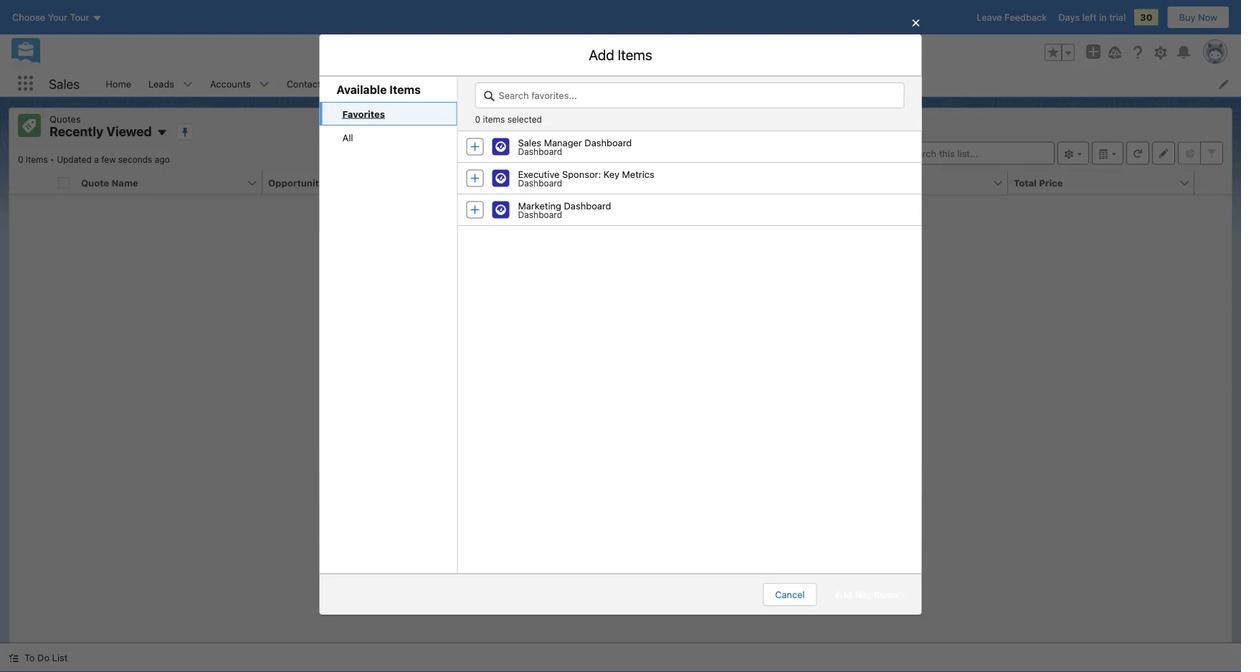 Task type: describe. For each thing, give the bounding box(es) containing it.
reports list item
[[671, 70, 741, 97]]

your
[[465, 157, 484, 168]]

home
[[106, 78, 131, 89]]

items for selected
[[483, 114, 505, 124]]

contacts list item
[[278, 70, 353, 97]]

opportunities list item
[[353, 70, 448, 97]]

date
[[691, 177, 712, 188]]

30
[[1140, 12, 1153, 23]]

select list display image
[[1092, 142, 1124, 165]]

none search field inside recently viewed|quotes|list view element
[[883, 142, 1055, 165]]

metrics
[[622, 169, 655, 179]]

nav
[[487, 157, 502, 168]]

dashboard down syncing element
[[518, 209, 562, 219]]

list view controls image
[[1058, 142, 1089, 165]]

buy now
[[1179, 12, 1218, 23]]

personalize
[[412, 157, 462, 168]]

items up dashboards list item at top
[[618, 46, 652, 63]]

cell inside recently viewed|quotes|list view element
[[52, 171, 75, 195]]

items up favorites link
[[390, 82, 421, 96]]

list containing favorites
[[320, 102, 457, 149]]

days left in trial
[[1059, 12, 1126, 23]]

executive
[[518, 169, 560, 179]]

contacts
[[287, 78, 326, 89]]

remove
[[707, 157, 739, 168]]

items for •
[[26, 155, 48, 165]]

0 for 0 items • updated a few seconds ago
[[18, 155, 23, 165]]

opportunities link
[[353, 70, 430, 97]]

cancel
[[775, 589, 805, 600]]

recently viewed status
[[18, 155, 57, 165]]

dashboard down executive sponsor: key metrics dashboard
[[564, 200, 611, 211]]

add items
[[589, 46, 652, 63]]

item number image
[[9, 171, 52, 194]]

syncing button
[[449, 171, 620, 194]]

buy
[[1179, 12, 1196, 23]]

buy now button
[[1167, 6, 1230, 29]]

viewed
[[106, 124, 152, 139]]

add for add items
[[589, 46, 614, 63]]

opportunity name
[[268, 177, 354, 188]]

this
[[536, 157, 552, 168]]

a
[[94, 155, 99, 165]]

items,
[[613, 157, 639, 168]]

you've
[[768, 157, 796, 168]]

marketing dashboard dashboard
[[518, 200, 611, 219]]

ago
[[155, 155, 170, 165]]

dashboards
[[592, 78, 644, 89]]

expiration date element
[[635, 171, 822, 195]]

learn
[[588, 168, 612, 179]]

executive sponsor: key metrics dashboard
[[518, 169, 655, 188]]

or
[[696, 157, 704, 168]]

quotes link
[[741, 70, 789, 97]]

name for opportunity name
[[327, 177, 354, 188]]

leave
[[977, 12, 1002, 23]]

dashboard up this
[[518, 146, 562, 156]]

few
[[101, 155, 116, 165]]

list
[[52, 652, 68, 663]]

expiration date button
[[635, 171, 806, 194]]

quotes image
[[18, 114, 41, 137]]

total price button
[[1008, 171, 1179, 194]]

total
[[1014, 177, 1037, 188]]

quotes list item
[[741, 70, 808, 97]]

for
[[521, 157, 533, 168]]

left
[[1083, 12, 1097, 23]]

add  nav items button
[[823, 583, 910, 606]]

to do list button
[[0, 643, 76, 672]]

list box for sales
[[320, 232, 922, 469]]

leave feedback
[[977, 12, 1047, 23]]

add  nav items
[[835, 589, 898, 600]]

manager
[[544, 137, 582, 148]]

subtotal element
[[822, 171, 1017, 195]]

all
[[342, 132, 353, 143]]

calendar list item
[[448, 70, 523, 97]]

quote name element
[[75, 171, 271, 195]]

all link
[[320, 126, 457, 149]]

sales for sales manager dashboard dashboard
[[518, 137, 542, 148]]

•
[[50, 155, 54, 165]]

bar
[[504, 157, 519, 168]]

days
[[1059, 12, 1080, 23]]

items inside button
[[874, 589, 898, 600]]

calendar
[[457, 78, 496, 89]]

to
[[24, 652, 35, 663]]

1 vertical spatial quotes
[[49, 113, 81, 124]]

seconds
[[118, 155, 152, 165]]

recently viewed
[[49, 124, 152, 139]]

add for add  nav items
[[835, 589, 853, 600]]

dashboard inside executive sponsor: key metrics dashboard
[[518, 178, 562, 188]]

available items
[[337, 82, 421, 96]]



Task type: locate. For each thing, give the bounding box(es) containing it.
syncing element
[[449, 171, 644, 195]]

name right opportunity
[[327, 177, 354, 188]]

dashboards link
[[583, 70, 652, 97]]

available
[[337, 82, 387, 96]]

cancel button
[[763, 583, 817, 606]]

leave feedback link
[[977, 12, 1047, 23]]

reports link
[[671, 70, 722, 97]]

name inside quote name button
[[111, 177, 138, 188]]

items right nav on the bottom of page
[[874, 589, 898, 600]]

1 vertical spatial list
[[320, 102, 457, 149]]

selected
[[508, 114, 542, 124]]

list containing home
[[97, 70, 1241, 97]]

quote name
[[81, 177, 138, 188]]

dashboard down this
[[518, 178, 562, 188]]

0 vertical spatial sales
[[49, 76, 80, 91]]

0 horizontal spatial items
[[26, 155, 48, 165]]

leads link
[[140, 70, 183, 97]]

text default image
[[9, 653, 19, 663]]

more
[[614, 168, 637, 179]]

1 horizontal spatial sales
[[518, 137, 542, 148]]

favorites link
[[320, 102, 457, 126]]

0 vertical spatial list
[[97, 70, 1241, 97]]

contacts link
[[278, 70, 334, 97]]

accounts
[[210, 78, 251, 89]]

navigation
[[615, 118, 682, 135]]

marketing
[[518, 200, 562, 211]]

opportunities
[[362, 78, 421, 89]]

items down search favorites... search box
[[686, 118, 720, 135]]

forecasts
[[532, 78, 574, 89]]

app
[[586, 118, 612, 135]]

sales
[[49, 76, 80, 91], [549, 118, 583, 135], [518, 137, 542, 148]]

updated
[[57, 155, 92, 165]]

0 horizontal spatial name
[[111, 177, 138, 188]]

recently viewed|quotes|list view element
[[9, 108, 1233, 643]]

dashboard down app
[[585, 137, 632, 148]]

0 horizontal spatial sales
[[49, 76, 80, 91]]

0 inside recently viewed|quotes|list view element
[[18, 155, 23, 165]]

1 vertical spatial add
[[835, 589, 853, 600]]

action element
[[1195, 171, 1232, 195]]

2 horizontal spatial items
[[742, 157, 765, 168]]

2 vertical spatial sales
[[518, 137, 542, 148]]

quotes right reports list item
[[749, 78, 781, 89]]

list
[[97, 70, 1241, 97], [320, 102, 457, 149]]

key
[[604, 169, 620, 179]]

sales down edit
[[518, 137, 542, 148]]

quotes right quotes icon
[[49, 113, 81, 124]]

calendar link
[[448, 70, 505, 97]]

cell
[[52, 171, 75, 195]]

edit sales app navigation items
[[521, 118, 720, 135]]

0 horizontal spatial 0
[[18, 155, 23, 165]]

sales up manager
[[549, 118, 583, 135]]

in
[[1099, 12, 1107, 23]]

leads list item
[[140, 70, 202, 97]]

item number element
[[9, 171, 52, 195]]

0 vertical spatial quotes
[[749, 78, 781, 89]]

learn more
[[588, 168, 637, 179]]

0 horizontal spatial add
[[589, 46, 614, 63]]

0 items • updated a few seconds ago
[[18, 155, 170, 165]]

total price
[[1014, 177, 1063, 188]]

name for quote name
[[111, 177, 138, 188]]

0 horizontal spatial quotes
[[49, 113, 81, 124]]

items inside recently viewed|quotes|list view element
[[26, 155, 48, 165]]

total price element
[[1008, 171, 1203, 195]]

trial
[[1110, 12, 1126, 23]]

home link
[[97, 70, 140, 97]]

nav
[[855, 589, 872, 600]]

rename
[[661, 157, 693, 168]]

1 name from the left
[[111, 177, 138, 188]]

quotes
[[749, 78, 781, 89], [49, 113, 81, 124]]

sales for sales
[[49, 76, 80, 91]]

1 horizontal spatial name
[[327, 177, 354, 188]]

forecasts link
[[523, 70, 583, 97]]

recently
[[49, 124, 104, 139]]

add
[[589, 46, 614, 63], [835, 589, 853, 600]]

do
[[37, 652, 50, 663]]

list box
[[458, 131, 922, 226], [320, 232, 922, 469]]

price
[[1039, 177, 1063, 188]]

opportunity name button
[[262, 171, 433, 194]]

add inside button
[[835, 589, 853, 600]]

None search field
[[883, 142, 1055, 165]]

now
[[1198, 12, 1218, 23]]

leads
[[148, 78, 174, 89]]

and
[[642, 157, 658, 168]]

1 horizontal spatial items
[[483, 114, 505, 124]]

name down "seconds"
[[111, 177, 138, 188]]

add up dashboards
[[589, 46, 614, 63]]

list box for items
[[458, 131, 922, 226]]

sales up recently
[[49, 76, 80, 91]]

1 vertical spatial 0
[[18, 155, 23, 165]]

1 horizontal spatial add
[[835, 589, 853, 600]]

reports
[[680, 78, 713, 89]]

Search Recently Viewed list view. search field
[[883, 142, 1055, 165]]

add left nav on the bottom of page
[[835, 589, 853, 600]]

accounts list item
[[202, 70, 278, 97]]

favorites
[[342, 108, 385, 119]]

quotes inside list item
[[749, 78, 781, 89]]

2 name from the left
[[327, 177, 354, 188]]

1 horizontal spatial quotes
[[749, 78, 781, 89]]

0 up item number image
[[18, 155, 23, 165]]

0 vertical spatial 0
[[475, 114, 481, 124]]

list box containing sales manager dashboard
[[458, 131, 922, 226]]

dashboards list item
[[583, 70, 671, 97]]

to do list
[[24, 652, 68, 663]]

items
[[483, 114, 505, 124], [26, 155, 48, 165], [742, 157, 765, 168]]

expiration
[[641, 177, 688, 188]]

group
[[1045, 44, 1075, 61]]

items left •
[[26, 155, 48, 165]]

0 vertical spatial add
[[589, 46, 614, 63]]

accounts link
[[202, 70, 259, 97]]

action image
[[1195, 171, 1232, 194]]

items
[[618, 46, 652, 63], [390, 82, 421, 96], [686, 118, 720, 135], [874, 589, 898, 600]]

opportunity name element
[[262, 171, 458, 195]]

syncing
[[455, 177, 492, 188]]

sponsor:
[[562, 169, 601, 179]]

2 horizontal spatial sales
[[549, 118, 583, 135]]

name inside opportunity name button
[[327, 177, 354, 188]]

0 for 0 items selected
[[475, 114, 481, 124]]

0 items selected
[[475, 114, 542, 124]]

quote
[[81, 177, 109, 188]]

items left you've
[[742, 157, 765, 168]]

added.
[[799, 157, 829, 168]]

reorder
[[576, 157, 610, 168]]

learn more link
[[588, 168, 637, 179]]

0 vertical spatial list box
[[458, 131, 922, 226]]

Search favorites... search field
[[475, 82, 905, 108]]

sales inside sales manager dashboard dashboard
[[518, 137, 542, 148]]

quote name button
[[75, 171, 247, 194]]

edit
[[521, 118, 545, 135]]

1 horizontal spatial 0
[[475, 114, 481, 124]]

1 vertical spatial list box
[[320, 232, 922, 469]]

app.
[[554, 157, 573, 168]]

name
[[111, 177, 138, 188], [327, 177, 354, 188]]

0 down calendar
[[475, 114, 481, 124]]

feedback
[[1005, 12, 1047, 23]]

1 vertical spatial sales
[[549, 118, 583, 135]]

expiration date
[[641, 177, 712, 188]]

items left selected
[[483, 114, 505, 124]]



Task type: vqa. For each thing, say whether or not it's contained in the screenshot.
the nav
yes



